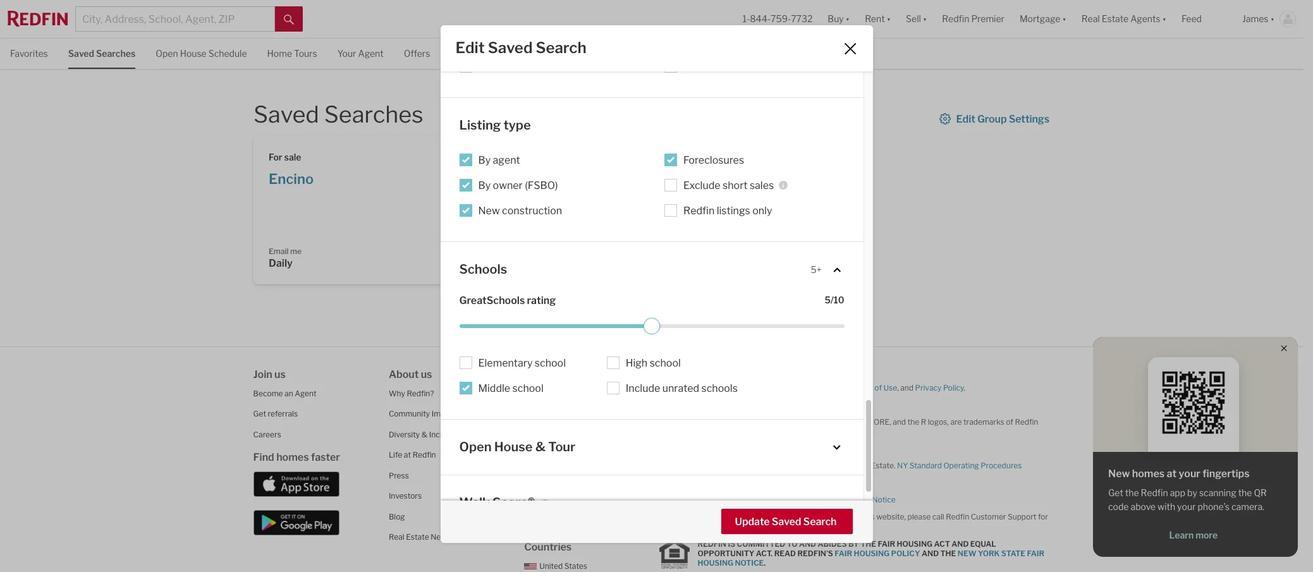 Task type: locate. For each thing, give the bounding box(es) containing it.
. right privacy
[[964, 383, 966, 392]]

redfin right 'call'
[[946, 512, 969, 521]]

2 us from the left
[[421, 368, 432, 380]]

you inside the if you are using a screen reader, or having trouble reading this website, please call redfin customer support for help at
[[667, 512, 679, 521]]

saved up to
[[772, 516, 801, 528]]

0 horizontal spatial at
[[404, 450, 411, 460]]

middle school
[[478, 382, 544, 394]]

the inside redfin is committed to and abides by the fair housing act and equal opportunity act. read redfin's
[[861, 539, 876, 549]]

1 vertical spatial 844-
[[692, 521, 710, 531]]

no
[[787, 517, 801, 529]]

1 horizontal spatial are
[[951, 417, 962, 427]]

0 vertical spatial about
[[389, 368, 419, 380]]

and right policy
[[922, 549, 939, 558]]

0 vertical spatial exclude
[[478, 61, 515, 73]]

1 vertical spatial get
[[1108, 488, 1124, 498]]

homes up above
[[1132, 468, 1165, 480]]

1 vertical spatial find
[[253, 451, 274, 463]]

corporation,
[[660, 427, 704, 436]]

0 horizontal spatial &
[[422, 430, 428, 439]]

1 horizontal spatial house
[[494, 439, 533, 455]]

about up why
[[389, 368, 419, 380]]

owner
[[506, 48, 533, 59]]

1 vertical spatial of
[[1006, 417, 1014, 427]]

walk score® link
[[459, 495, 844, 512]]

3 us from the left
[[547, 368, 559, 380]]

0 horizontal spatial or
[[744, 427, 751, 436]]

equal
[[970, 539, 996, 549]]

0 vertical spatial are
[[951, 417, 962, 427]]

uspto.
[[805, 427, 831, 436]]

& right diversity
[[422, 430, 428, 439]]

learn more link
[[1108, 529, 1279, 541]]

your up by
[[1179, 468, 1201, 480]]

school up the contact us button
[[535, 357, 566, 369]]

0 horizontal spatial exclude
[[478, 61, 515, 73]]

get for get referrals
[[253, 409, 266, 419]]

0 vertical spatial 844-
[[750, 14, 771, 24]]

at up app
[[1167, 468, 1177, 480]]

1 horizontal spatial in
[[783, 427, 790, 436]]

1 vertical spatial are
[[681, 512, 693, 521]]

1 vertical spatial or
[[772, 512, 780, 521]]

1 vertical spatial saved searches
[[254, 101, 423, 128]]

0 vertical spatial get
[[253, 409, 266, 419]]

elementary
[[478, 357, 533, 369]]

844-
[[750, 14, 771, 24], [692, 521, 710, 531]]

0 vertical spatial edit
[[456, 39, 485, 57]]

learn more
[[1170, 530, 1218, 541]]

school up updated
[[650, 357, 681, 369]]

info
[[683, 495, 697, 504]]

0 vertical spatial by
[[478, 154, 491, 166]]

policy
[[943, 383, 964, 392]]

1 vertical spatial .
[[745, 521, 747, 531]]

, left privacy
[[897, 383, 899, 392]]

diversity
[[389, 430, 420, 439]]

1- left using
[[685, 521, 692, 531]]

agent right the your
[[358, 48, 384, 59]]

short
[[723, 180, 748, 192]]

licensed
[[692, 461, 722, 470]]

and left "all"
[[689, 417, 703, 427]]

us right join
[[274, 368, 286, 380]]

0 horizontal spatial get
[[253, 409, 266, 419]]

saved inside button
[[772, 516, 801, 528]]

saved right favorites
[[68, 48, 94, 59]]

a
[[715, 512, 719, 521]]

an
[[285, 389, 293, 398]]

community impact
[[389, 409, 457, 419]]

open for open house & tour
[[459, 439, 492, 455]]

759-
[[771, 14, 791, 24], [710, 521, 727, 531]]

notice
[[872, 495, 896, 504]]

1-844-759-7732
[[743, 14, 813, 24]]

redfin left premier
[[942, 14, 970, 24]]

to left do
[[723, 461, 731, 470]]

home left loans
[[564, 492, 585, 502]]

high
[[626, 357, 648, 369]]

1 horizontal spatial or
[[772, 512, 780, 521]]

your inside "get the redfin app by scanning the qr code above with your phone's camera."
[[1177, 501, 1196, 512]]

the right by
[[861, 539, 876, 549]]

the left new
[[941, 549, 956, 558]]

act
[[934, 539, 950, 549]]

to right agree
[[829, 383, 836, 392]]

community
[[389, 409, 430, 419]]

0 vertical spatial homes
[[276, 451, 309, 463]]

.
[[964, 383, 966, 392], [745, 521, 747, 531], [764, 558, 766, 568]]

2 vertical spatial at
[[677, 521, 684, 531]]

0 vertical spatial house
[[180, 48, 207, 59]]

fair housing policy and the
[[835, 549, 958, 558]]

1 horizontal spatial about
[[699, 495, 720, 504]]

0 vertical spatial home
[[267, 48, 292, 59]]

home
[[267, 48, 292, 59], [564, 492, 585, 502]]

1-844-759-7732 link
[[743, 14, 813, 24], [685, 521, 745, 531]]

1 vertical spatial homes
[[1132, 468, 1165, 480]]

fair inside redfin is committed to and abides by the fair housing act and equal opportunity act. read redfin's
[[878, 539, 895, 549]]

1 vertical spatial your
[[1177, 501, 1196, 512]]

agent
[[358, 48, 384, 59], [295, 389, 317, 398]]

, up having
[[791, 495, 793, 504]]

policy
[[891, 549, 920, 558]]

redfin inside button
[[942, 14, 970, 24]]

1 vertical spatial 759-
[[710, 521, 727, 531]]

code
[[1108, 501, 1129, 512]]

contact
[[524, 389, 553, 398]]

1 vertical spatial search
[[803, 516, 837, 528]]

estate
[[406, 532, 429, 542]]

0 horizontal spatial saved searches
[[68, 48, 135, 59]]

redfin down diversity & inclusion
[[413, 450, 436, 460]]

help center
[[524, 409, 567, 419]]

0 horizontal spatial search
[[536, 39, 587, 57]]

high school
[[626, 357, 681, 369]]

& left tour
[[535, 439, 546, 455]]

0 horizontal spatial of
[[875, 383, 882, 392]]

0 horizontal spatial 844-
[[692, 521, 710, 531]]

redfin right trademarks
[[1015, 417, 1039, 427]]

us
[[554, 389, 564, 398]]

homes up download the redfin app on the apple app store image
[[276, 451, 309, 463]]

edit left owner
[[456, 39, 485, 57]]

york
[[802, 461, 818, 470]]

leases
[[540, 61, 570, 73]]

1 vertical spatial 1-
[[685, 521, 692, 531]]

diversity & inclusion
[[389, 430, 461, 439]]

us up the 'redfin?'
[[421, 368, 432, 380]]

0 vertical spatial your
[[1179, 468, 1201, 480]]

find down careers button
[[253, 451, 274, 463]]

0 horizontal spatial 759-
[[710, 521, 727, 531]]

get up careers
[[253, 409, 266, 419]]

1 vertical spatial 7732
[[727, 521, 745, 531]]

copyright: ©
[[660, 366, 706, 375]]

by right 2023:
[[743, 383, 752, 392]]

0 horizontal spatial home
[[267, 48, 292, 59]]

1 vertical spatial open
[[459, 439, 492, 455]]

&
[[422, 430, 428, 439], [535, 439, 546, 455]]

you right if
[[667, 512, 679, 521]]

redfin premier
[[942, 14, 1005, 24]]

your agent link
[[337, 39, 384, 67]]

new down owner
[[478, 205, 500, 217]]

offers
[[404, 48, 430, 59]]

new left york
[[784, 461, 800, 470]]

your
[[337, 48, 356, 59]]

get inside "get the redfin app by scanning the qr code above with your phone's camera."
[[1108, 488, 1124, 498]]

1 horizontal spatial of
[[1006, 417, 1014, 427]]

walk
[[839, 417, 862, 427]]

of right trademarks
[[1006, 417, 1014, 427]]

in inside redfin and all redfin variants, title forward, walk score, and the r logos, are trademarks of redfin corporation, registered or pending in the uspto.
[[783, 427, 790, 436]]

0 horizontal spatial 1-
[[685, 521, 692, 531]]

searches inside 'link'
[[96, 48, 135, 59]]

0 vertical spatial in
[[783, 427, 790, 436]]

get for get the redfin app by scanning the qr code above with your phone's camera.
[[1108, 488, 1124, 498]]

saved up the for sale
[[254, 101, 319, 128]]

0 vertical spatial searches
[[96, 48, 135, 59]]

None range field
[[459, 318, 844, 334]]

app install qr code image
[[1158, 367, 1229, 438]]

at right the life
[[404, 450, 411, 460]]

home left tours
[[267, 48, 292, 59]]

1 us from the left
[[274, 368, 286, 380]]

0 horizontal spatial and
[[799, 539, 816, 549]]

new up code at the bottom right of the page
[[1108, 468, 1130, 480]]

new
[[478, 205, 500, 217], [784, 461, 800, 470], [1108, 468, 1130, 480]]

house up rent. button
[[494, 439, 533, 455]]

844- for 1-844-759-7732 .
[[692, 521, 710, 531]]

your down by
[[1177, 501, 1196, 512]]

redfin left listings
[[684, 205, 715, 217]]

1 horizontal spatial us
[[421, 368, 432, 380]]

1 vertical spatial agent
[[295, 389, 317, 398]]

include
[[626, 382, 660, 394]]

get up code at the bottom right of the page
[[1108, 488, 1124, 498]]

homes for find
[[276, 451, 309, 463]]

r
[[921, 417, 926, 427]]

1 horizontal spatial homes
[[1132, 468, 1165, 480]]

update saved search button
[[721, 509, 853, 535]]

0 vertical spatial you
[[792, 383, 805, 392]]

results
[[803, 517, 836, 529]]

me
[[290, 246, 302, 256]]

redfin left is
[[660, 461, 683, 470]]

7732 for 1-844-759-7732
[[791, 14, 813, 24]]

open for open house schedule
[[156, 48, 178, 59]]

redfin inside redfin is committed to and abides by the fair housing act and equal opportunity act. read redfin's
[[698, 539, 726, 549]]

find us
[[524, 368, 559, 380]]

©
[[698, 366, 704, 375]]

0 vertical spatial or
[[744, 427, 751, 436]]

and right act at the bottom of the page
[[952, 539, 969, 549]]

1 horizontal spatial 759-
[[771, 14, 791, 24]]

2 horizontal spatial housing
[[897, 539, 933, 549]]

1 horizontal spatial &
[[535, 439, 546, 455]]

us up us
[[547, 368, 559, 380]]

1 vertical spatial at
[[1167, 468, 1177, 480]]

by left owner
[[478, 180, 491, 192]]

7732 for 1-844-759-7732 .
[[727, 521, 745, 531]]

redfin up above
[[1141, 488, 1168, 498]]

open down inclusion
[[459, 439, 492, 455]]

redfin up open house & tour link
[[660, 417, 688, 427]]

0 vertical spatial ,
[[897, 383, 899, 392]]

0 horizontal spatial you
[[667, 512, 679, 521]]

exclude down foreclosures on the top of the page
[[684, 180, 721, 192]]

for
[[1038, 512, 1048, 521]]

0 horizontal spatial open
[[156, 48, 178, 59]]

exclude for exclude land leases
[[478, 61, 515, 73]]

agent right "an"
[[295, 389, 317, 398]]

. down 'committed'
[[764, 558, 766, 568]]

and right to
[[799, 539, 816, 549]]

redfin right as
[[829, 461, 852, 470]]

equity
[[539, 492, 562, 502]]

exclude down owner
[[478, 61, 515, 73]]

2 vertical spatial .
[[764, 558, 766, 568]]

score,
[[864, 417, 891, 427]]

about up using
[[699, 495, 720, 504]]

search up leases in the left of the page
[[536, 39, 587, 57]]

0 vertical spatial find
[[524, 368, 545, 380]]

feed button
[[1174, 0, 1235, 38]]

or down the services
[[772, 512, 780, 521]]

at right the help
[[677, 521, 684, 531]]

0 vertical spatial saved searches
[[68, 48, 135, 59]]

open down city, address, school, agent, zip search field
[[156, 48, 178, 59]]

school down find us
[[513, 382, 544, 394]]

terms
[[851, 383, 873, 392]]

title
[[775, 417, 796, 427]]

redfin inside "get the redfin app by scanning the qr code above with your phone's camera."
[[1141, 488, 1168, 498]]

download the redfin app from the google play store image
[[253, 510, 339, 535]]

edit saved search dialog
[[440, 0, 873, 543]]

please
[[908, 512, 931, 521]]

all
[[704, 417, 712, 427]]

0 horizontal spatial housing
[[698, 558, 734, 568]]

759- for 1-844-759-7732 .
[[710, 521, 727, 531]]

investors
[[389, 491, 422, 501]]

do
[[732, 461, 741, 470]]

are right logos,
[[951, 417, 962, 427]]

the left r
[[908, 417, 920, 427]]

get the redfin app by scanning the qr code above with your phone's camera.
[[1108, 488, 1267, 512]]

new york state fair housing notice
[[698, 549, 1045, 568]]

saved inside 'link'
[[68, 48, 94, 59]]

house left schedule
[[180, 48, 207, 59]]

is
[[728, 539, 735, 549]]

house for &
[[494, 439, 533, 455]]

are inside redfin and all redfin variants, title forward, walk score, and the r logos, are trademarks of redfin corporation, registered or pending in the uspto.
[[951, 417, 962, 427]]

house inside edit saved search dialog
[[494, 439, 533, 455]]

search inside button
[[803, 516, 837, 528]]

become an agent
[[253, 389, 317, 398]]

state
[[1001, 549, 1026, 558]]

real down the "blog" button at the bottom left of the page
[[389, 532, 404, 542]]

submit search image
[[284, 14, 294, 24]]

fair inside new york state fair housing notice
[[1027, 549, 1045, 558]]

us for join us
[[274, 368, 286, 380]]

schools
[[702, 382, 738, 394]]

real left estate.
[[854, 461, 870, 470]]

0 horizontal spatial the
[[861, 539, 876, 549]]

new for new construction
[[478, 205, 500, 217]]

0 vertical spatial 1-
[[743, 14, 750, 24]]

0 horizontal spatial real
[[389, 532, 404, 542]]

edit inside dialog
[[456, 39, 485, 57]]

2 horizontal spatial .
[[964, 383, 966, 392]]

are
[[951, 417, 962, 427], [681, 512, 693, 521]]

1 horizontal spatial get
[[1108, 488, 1124, 498]]

in right business
[[776, 461, 782, 470]]

0 horizontal spatial us
[[274, 368, 286, 380]]

1 vertical spatial exclude
[[684, 180, 721, 192]]

5
[[825, 295, 831, 305]]

0 horizontal spatial searches
[[96, 48, 135, 59]]

0 horizontal spatial .
[[745, 521, 747, 531]]

or left pending
[[744, 427, 751, 436]]

by for by agent
[[478, 154, 491, 166]]

the up camera.
[[1239, 488, 1252, 498]]

of left use
[[875, 383, 882, 392]]

the left terms
[[838, 383, 849, 392]]

open house schedule link
[[156, 39, 247, 67]]

1 horizontal spatial at
[[677, 521, 684, 531]]

or inside redfin and all redfin variants, title forward, walk score, and the r logos, are trademarks of redfin corporation, registered or pending in the uspto.
[[744, 427, 751, 436]]

search for edit saved search
[[536, 39, 587, 57]]

redfin inside the if you are using a screen reader, or having trouble reading this website, please call redfin customer support for help at
[[946, 512, 969, 521]]

why redfin? button
[[389, 389, 434, 398]]

1 vertical spatial real
[[389, 532, 404, 542]]

is
[[685, 461, 691, 470]]

1 vertical spatial you
[[667, 512, 679, 521]]

are left using
[[681, 512, 693, 521]]

you left agree
[[792, 383, 805, 392]]

find up contact
[[524, 368, 545, 380]]

. right screen
[[745, 521, 747, 531]]

1 vertical spatial ,
[[791, 495, 793, 504]]

edit left group
[[956, 113, 976, 125]]

1 horizontal spatial to
[[829, 383, 836, 392]]

new inside edit saved search dialog
[[478, 205, 500, 217]]

in right pending
[[783, 427, 790, 436]]

open inside edit saved search dialog
[[459, 439, 492, 455]]

download the redfin app on the apple app store image
[[253, 472, 339, 497]]

0 vertical spatial .
[[964, 383, 966, 392]]

services
[[761, 495, 791, 504]]

0 vertical spatial 7732
[[791, 14, 813, 24]]

with
[[1158, 501, 1176, 512]]

1 horizontal spatial real
[[854, 461, 870, 470]]

0 horizontal spatial edit
[[456, 39, 485, 57]]

1 horizontal spatial fair
[[878, 539, 895, 549]]

0 horizontal spatial in
[[776, 461, 782, 470]]

0 horizontal spatial new
[[478, 205, 500, 217]]

by left the agent
[[478, 154, 491, 166]]

by for by owner (fsbo)
[[478, 180, 491, 192]]

redfin down 1-844-759-7732 .
[[698, 539, 726, 549]]

search down consumer
[[803, 516, 837, 528]]

1- up reduced
[[743, 14, 750, 24]]

housing inside redfin is committed to and abides by the fair housing act and equal opportunity act. read redfin's
[[897, 539, 933, 549]]

redfin for is
[[698, 539, 726, 549]]

1 horizontal spatial edit
[[956, 113, 976, 125]]

include unrated schools
[[626, 382, 738, 394]]

2 horizontal spatial us
[[547, 368, 559, 380]]

1 vertical spatial searches
[[324, 101, 423, 128]]

careers button
[[253, 430, 281, 439]]



Task type: vqa. For each thing, say whether or not it's contained in the screenshot.
#210, at the left of page
no



Task type: describe. For each thing, give the bounding box(es) containing it.
844- for 1-844-759-7732
[[750, 14, 771, 24]]

logos,
[[928, 417, 949, 427]]

email
[[269, 246, 289, 256]]

if you are using a screen reader, or having trouble reading this website, please call redfin customer support for help at
[[660, 512, 1048, 531]]

edit for edit group settings
[[956, 113, 976, 125]]

2 horizontal spatial and
[[952, 539, 969, 549]]

2 horizontal spatial at
[[1167, 468, 1177, 480]]

0 vertical spatial 1-844-759-7732 link
[[743, 14, 813, 24]]

foreclosures
[[684, 154, 744, 166]]

redfin inside redfin and all redfin variants, title forward, walk score, and the r logos, are trademarks of redfin corporation, registered or pending in the uspto.
[[1015, 417, 1039, 427]]

none range field inside edit saved search dialog
[[459, 318, 844, 334]]

by agent
[[478, 154, 520, 166]]

0 vertical spatial at
[[404, 450, 411, 460]]

unrated
[[663, 382, 699, 394]]

homes for new
[[1132, 468, 1165, 480]]

premier
[[972, 14, 1005, 24]]

1- for 1-844-759-7732 .
[[685, 521, 692, 531]]

updated
[[660, 383, 690, 392]]

edit saved search element
[[456, 39, 827, 57]]

1 horizontal spatial housing
[[854, 549, 890, 558]]

school for high school
[[650, 357, 681, 369]]

opportunity
[[698, 549, 755, 558]]

find for find us
[[524, 368, 545, 380]]

variants,
[[743, 417, 773, 427]]

1 horizontal spatial ,
[[897, 383, 899, 392]]

consumer
[[795, 495, 831, 504]]

about us
[[389, 368, 432, 380]]

terms of use link
[[851, 383, 897, 392]]

0 horizontal spatial fair
[[835, 549, 852, 558]]

phone's
[[1198, 501, 1230, 512]]

why
[[389, 389, 405, 398]]

redfin right "all"
[[714, 417, 742, 427]]

by
[[849, 539, 859, 549]]

1-844-759-7732 .
[[685, 521, 747, 531]]

owner
[[493, 180, 523, 192]]

redfin for and
[[660, 417, 688, 427]]

redfin inside edit saved search dialog
[[684, 205, 715, 217]]

price
[[684, 61, 708, 73]]

1 horizontal spatial saved searches
[[254, 101, 423, 128]]

middle
[[478, 382, 510, 394]]

learn
[[1170, 530, 1194, 541]]

type
[[504, 117, 531, 133]]

why redfin?
[[389, 389, 434, 398]]

5+
[[811, 265, 822, 275]]

1 horizontal spatial the
[[941, 549, 956, 558]]

procedures
[[981, 461, 1022, 470]]

diversity & inclusion button
[[389, 430, 461, 439]]

life
[[389, 450, 402, 460]]

united
[[539, 561, 563, 571]]

are inside the if you are using a screen reader, or having trouble reading this website, please call redfin customer support for help at
[[681, 512, 693, 521]]

2 vertical spatial by
[[743, 383, 752, 392]]

or inside the if you are using a screen reader, or having trouble reading this website, please call redfin customer support for help at
[[772, 512, 780, 521]]

life at redfin button
[[389, 450, 436, 460]]

owner dashboard
[[506, 48, 580, 59]]

edit group settings
[[956, 113, 1050, 125]]

no results button
[[772, 510, 851, 536]]

ny
[[897, 461, 908, 470]]

school for elementary school
[[535, 357, 566, 369]]

business
[[743, 461, 774, 470]]

scanning
[[1199, 488, 1237, 498]]

find homes faster
[[253, 451, 340, 463]]

the up above
[[1125, 488, 1139, 498]]

1 vertical spatial in
[[776, 461, 782, 470]]

0 vertical spatial real
[[854, 461, 870, 470]]

0 vertical spatial to
[[829, 383, 836, 392]]

camera.
[[1232, 501, 1265, 512]]

listing type
[[459, 117, 531, 133]]

new for new homes at your fingertips
[[1108, 468, 1130, 480]]

us flag image
[[524, 564, 537, 570]]

construction
[[502, 205, 562, 217]]

us for find us
[[547, 368, 559, 380]]

school for middle school
[[513, 382, 544, 394]]

info about brokerage services link
[[683, 495, 791, 504]]

at inside the if you are using a screen reader, or having trouble reading this website, please call redfin customer support for help at
[[677, 521, 684, 531]]

1 horizontal spatial and
[[922, 549, 939, 558]]

states
[[565, 561, 587, 571]]

rating
[[527, 295, 556, 307]]

of inside redfin and all redfin variants, title forward, walk score, and the r logos, are trademarks of redfin corporation, registered or pending in the uspto.
[[1006, 417, 1014, 427]]

trec: info about brokerage services , consumer protection notice
[[660, 495, 896, 504]]

fingertips
[[1203, 468, 1250, 480]]

reviews link
[[450, 39, 485, 67]]

1 horizontal spatial agent
[[358, 48, 384, 59]]

5 /10
[[825, 295, 844, 305]]

tour
[[548, 439, 576, 455]]

edit for edit saved search
[[456, 39, 485, 57]]

searching,
[[754, 383, 790, 392]]

redfin and all redfin variants, title forward, walk score, and the r logos, are trademarks of redfin corporation, registered or pending in the uspto.
[[660, 417, 1039, 436]]

equal housing opportunity image
[[660, 538, 690, 569]]

/10
[[831, 295, 844, 305]]

1 horizontal spatial you
[[792, 383, 805, 392]]

0 horizontal spatial ,
[[791, 495, 793, 504]]

exclude for exclude short sales
[[684, 180, 721, 192]]

this
[[862, 512, 875, 521]]

find for find homes faster
[[253, 451, 274, 463]]

housing inside new york state fair housing notice
[[698, 558, 734, 568]]

january
[[692, 383, 719, 392]]

using
[[694, 512, 713, 521]]

bay
[[524, 492, 538, 502]]

1- for 1-844-759-7732
[[743, 14, 750, 24]]

impact
[[432, 409, 457, 419]]

1 horizontal spatial searches
[[324, 101, 423, 128]]

join
[[253, 368, 272, 380]]

by owner (fsbo)
[[478, 180, 558, 192]]

as
[[819, 461, 827, 470]]

group
[[978, 113, 1007, 125]]

call
[[933, 512, 945, 521]]

us for about us
[[421, 368, 432, 380]]

pending
[[753, 427, 782, 436]]

referrals
[[268, 409, 298, 419]]

forward,
[[798, 417, 838, 427]]

house for schedule
[[180, 48, 207, 59]]

operating
[[944, 461, 979, 470]]

center
[[542, 409, 567, 419]]

ny standard operating procedures link
[[897, 461, 1022, 470]]

favorites link
[[10, 39, 48, 67]]

redfin listings only
[[684, 205, 772, 217]]

if
[[660, 512, 665, 521]]

1 horizontal spatial new
[[784, 461, 800, 470]]

countries
[[524, 541, 572, 553]]

the left uspto.
[[791, 427, 803, 436]]

& inside open house & tour link
[[535, 439, 546, 455]]

update
[[735, 516, 770, 528]]

real estate news button
[[389, 532, 451, 542]]

exclude land leases
[[478, 61, 570, 73]]

join us
[[253, 368, 286, 380]]

and right use
[[901, 383, 914, 392]]

1 horizontal spatial home
[[564, 492, 585, 502]]

0 horizontal spatial agent
[[295, 389, 317, 398]]

agree
[[807, 383, 827, 392]]

walk
[[459, 495, 490, 510]]

search for update saved search
[[803, 516, 837, 528]]

new
[[958, 549, 977, 558]]

agent
[[493, 154, 520, 166]]

saved up exclude land leases
[[488, 39, 533, 57]]

and right score,
[[893, 417, 906, 427]]

0 vertical spatial of
[[875, 383, 882, 392]]

1 vertical spatial about
[[699, 495, 720, 504]]

1 horizontal spatial .
[[764, 558, 766, 568]]

759- for 1-844-759-7732
[[771, 14, 791, 24]]

(fsbo)
[[525, 180, 558, 192]]

feed
[[1182, 14, 1202, 24]]

fair housing policy link
[[835, 549, 920, 558]]

encino
[[269, 171, 314, 187]]

1 vertical spatial to
[[723, 461, 731, 470]]

City, Address, School, Agent, ZIP search field
[[75, 6, 275, 32]]

community impact button
[[389, 409, 457, 419]]

standard
[[910, 461, 942, 470]]

1 vertical spatial 1-844-759-7732 link
[[685, 521, 745, 531]]

news
[[431, 532, 451, 542]]

saved searches link
[[68, 39, 135, 67]]

help
[[524, 409, 541, 419]]



